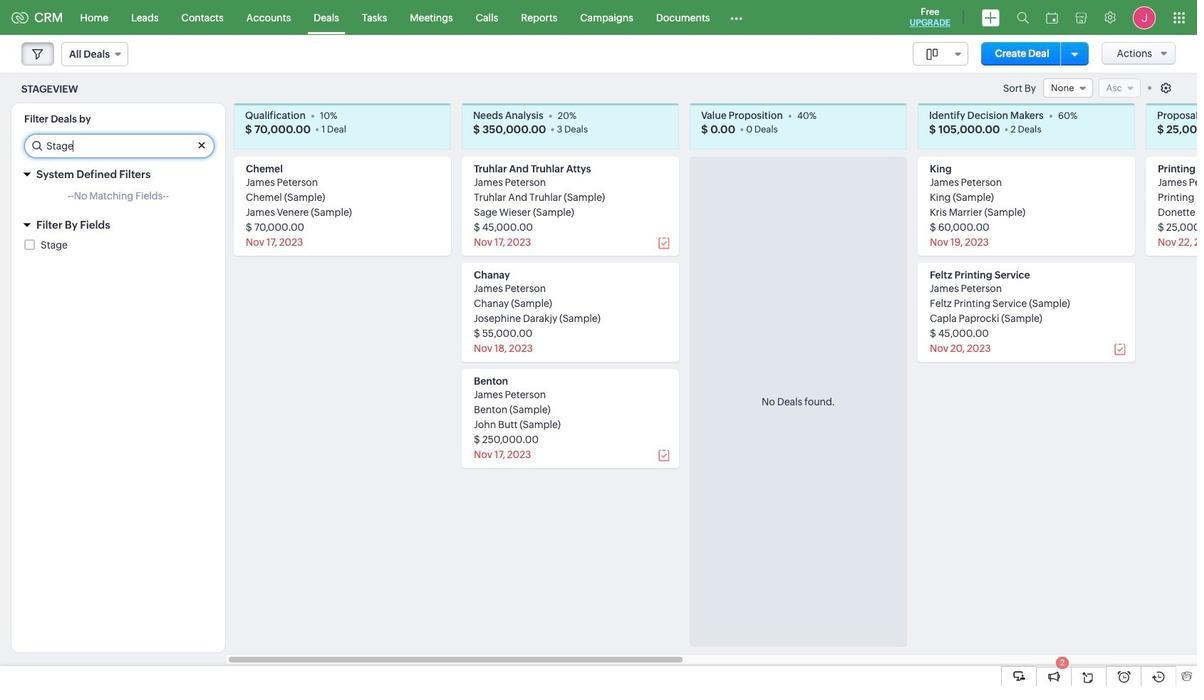 Task type: vqa. For each thing, say whether or not it's contained in the screenshot.
Create Menu element
yes



Task type: describe. For each thing, give the bounding box(es) containing it.
profile image
[[1133, 6, 1156, 29]]

calendar image
[[1046, 12, 1058, 23]]

logo image
[[11, 12, 29, 23]]

Search text field
[[25, 135, 214, 157]]

search image
[[1017, 11, 1029, 24]]



Task type: locate. For each thing, give the bounding box(es) containing it.
size image
[[926, 48, 937, 61]]

profile element
[[1124, 0, 1164, 35]]

region
[[11, 187, 225, 212]]

none field size
[[913, 42, 968, 66]]

create menu element
[[973, 0, 1008, 35]]

Other Modules field
[[721, 6, 752, 29]]

search element
[[1008, 0, 1037, 35]]

None field
[[61, 42, 128, 66], [913, 42, 968, 66], [1043, 78, 1093, 98], [61, 42, 128, 66], [1043, 78, 1093, 98]]

create menu image
[[982, 9, 1000, 26]]



